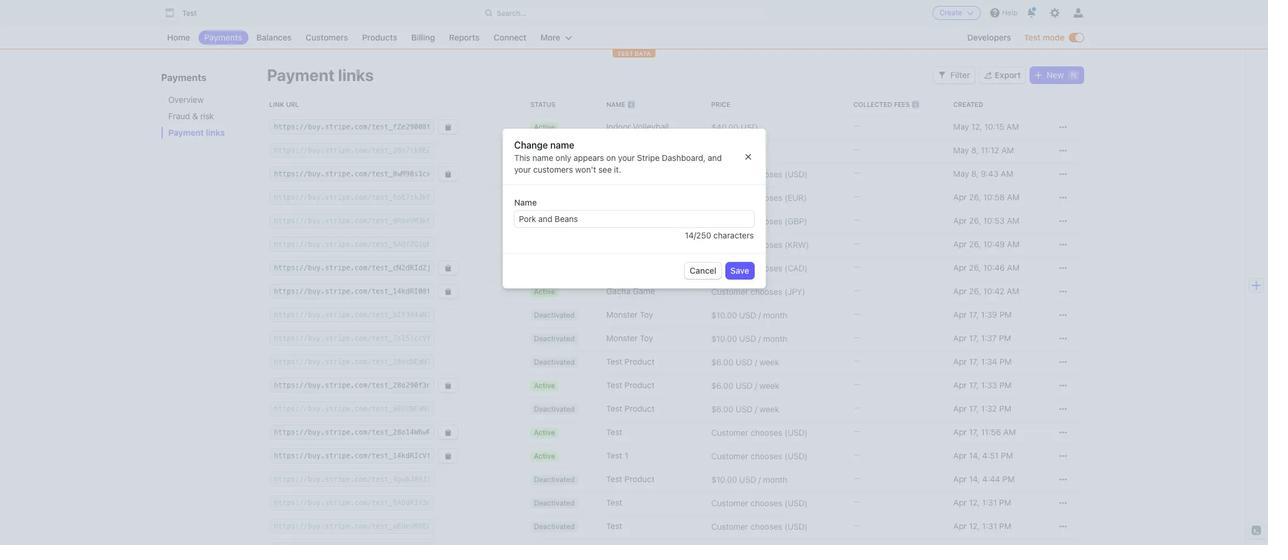 Task type: vqa. For each thing, say whether or not it's contained in the screenshot.
tax
no



Task type: locate. For each thing, give the bounding box(es) containing it.
1 product from the top
[[625, 357, 655, 367]]

1 vertical spatial payments
[[161, 72, 207, 83]]

17, for 11:56
[[970, 427, 979, 437]]

gacha
[[607, 286, 631, 296]]

3 customer chooses (usd) link from the top
[[707, 446, 849, 466]]

0 vertical spatial payments
[[204, 32, 242, 42]]

/ for apr 17, 1:33 pm
[[755, 381, 758, 391]]

characters
[[714, 230, 754, 240]]

volleyball for outdoor volleyball
[[640, 145, 676, 155]]

2 $10.00 usd / month from the top
[[712, 334, 788, 343]]

13 — from the top
[[854, 403, 861, 413]]

0 vertical spatial apr 12, 1:31 pm link
[[949, 492, 1050, 514]]

1 vertical spatial $6.00 usd / week link
[[707, 376, 849, 395]]

am right 9:43
[[1001, 169, 1014, 179]]

17, for 1:32
[[970, 404, 979, 414]]

12 — link from the top
[[849, 374, 949, 397]]

payment links
[[267, 65, 374, 85], [168, 128, 225, 138]]

1 $40.00 from the top
[[712, 122, 739, 132]]

1 vertical spatial $6.00 usd / week
[[712, 381, 780, 391]]

— for apr 26, 10:42 am link
[[854, 285, 861, 295]]

1 month from the top
[[764, 310, 788, 320]]

2 vertical spatial $10.00 usd / month
[[712, 475, 788, 485]]

1 customer chooses (usd) from the top
[[712, 169, 808, 179]]

1 horizontal spatial your
[[618, 153, 635, 163]]

apr 17, 1:37 pm
[[954, 333, 1012, 343]]

11:12
[[981, 145, 1000, 155]]

— for apr 14, 4:44 pm link
[[854, 473, 861, 483]]

customers
[[306, 32, 348, 42]]

data
[[635, 50, 651, 57]]

monster toy
[[607, 310, 653, 320], [607, 333, 653, 343]]

developers link
[[962, 31, 1018, 45]]

test product
[[607, 357, 655, 367], [607, 380, 655, 390], [607, 404, 655, 414], [607, 474, 655, 484]]

volleyball inside "link"
[[640, 145, 676, 155]]

pm for apr 14, 4:44 pm link
[[1003, 474, 1015, 484]]

customer chooses (usd) for — link corresponding to apr 14, 4:51 pm link
[[712, 451, 808, 461]]

svg image
[[939, 72, 946, 79], [745, 153, 752, 160], [445, 171, 452, 178], [1060, 194, 1067, 201], [1060, 241, 1067, 248], [445, 265, 452, 272], [1060, 265, 1067, 272], [445, 288, 452, 295], [1060, 312, 1067, 319], [1060, 335, 1067, 342], [1060, 359, 1067, 366], [1060, 382, 1067, 389], [1060, 406, 1067, 413], [445, 453, 452, 460], [1060, 476, 1067, 483], [1060, 500, 1067, 507]]

apr 17, 1:37 pm link
[[949, 328, 1050, 349]]

0 vertical spatial 14,
[[970, 451, 981, 461]]

(usd) for 18th — link
[[785, 522, 808, 532]]

deactivated for deactivated link associated with 2nd — link from the bottom
[[534, 499, 575, 508]]

apr 26, 10:49 am
[[954, 239, 1020, 249]]

6 deactivated from the top
[[534, 358, 575, 367]]

2 vertical spatial $10.00 usd / month link
[[707, 470, 849, 489]]

0 vertical spatial payment
[[267, 65, 335, 85]]

14,
[[970, 451, 981, 461], [970, 474, 981, 484]]

name up indoor
[[607, 100, 626, 108]]

active link
[[526, 116, 602, 138], [526, 163, 602, 185], [526, 281, 602, 302], [526, 375, 602, 396], [526, 422, 602, 443], [526, 445, 602, 467]]

1 vertical spatial monster
[[607, 333, 638, 343]]

17, left 1:33
[[970, 380, 979, 390]]

am right 10:53
[[1007, 216, 1020, 226]]

$40.00 usd link for outdoor volleyball
[[707, 141, 849, 160]]

pm inside the apr 17, 1:33 pm "link"
[[1000, 380, 1012, 390]]

0 vertical spatial $6.00
[[712, 357, 734, 367]]

0 vertical spatial 1:31
[[983, 498, 997, 508]]

test product link for apr 17, 1:34 pm
[[602, 351, 707, 373]]

1 vertical spatial $10.00 usd / month link
[[707, 329, 849, 348]]

my
[[607, 169, 618, 179]]

18 — from the top
[[854, 520, 861, 530]]

8, inside may 8, 11:12 am link
[[972, 145, 979, 155]]

14, left 4:44
[[970, 474, 981, 484]]

2 $40.00 usd link from the top
[[707, 141, 849, 160]]

$40.00 right dashboard,
[[712, 145, 739, 155]]

1 $40.00 usd from the top
[[712, 122, 758, 132]]

26, inside apr 26, 10:49 am link
[[970, 239, 982, 249]]

9 chooses from the top
[[751, 498, 783, 508]]

1 vertical spatial monster toy
[[607, 333, 653, 343]]

8 — link from the top
[[849, 280, 949, 303]]

pm inside apr 17, 1:34 pm link
[[1000, 357, 1012, 367]]

26, left 10:49
[[970, 239, 982, 249]]

overview
[[168, 95, 204, 105]]

stripe
[[637, 153, 660, 163]]

am right 10:46
[[1008, 263, 1020, 273]]

9 — link from the top
[[849, 303, 949, 327]]

1 vertical spatial your
[[515, 164, 531, 174]]

8, left 9:43
[[972, 169, 979, 179]]

2 vertical spatial $6.00 usd / week link
[[707, 399, 849, 419]]

apr inside apr 26, 10:49 am link
[[954, 239, 967, 249]]

1 vertical spatial $40.00
[[712, 145, 739, 155]]

9:43
[[981, 169, 999, 179]]

10:42
[[984, 286, 1005, 296]]

3 apr from the top
[[954, 239, 967, 249]]

/ for apr 17, 1:32 pm
[[755, 404, 758, 414]]

5 deactivated link from the top
[[526, 328, 602, 349]]

apr
[[954, 192, 967, 202], [954, 216, 967, 226], [954, 239, 967, 249], [954, 263, 967, 273], [954, 286, 967, 296], [954, 310, 967, 320], [954, 333, 967, 343], [954, 357, 967, 367], [954, 380, 967, 390], [954, 404, 967, 414], [954, 427, 967, 437], [954, 451, 967, 461], [954, 474, 967, 484], [954, 498, 967, 508], [954, 521, 967, 531]]

home link
[[161, 31, 196, 45]]

1 monster from the top
[[607, 310, 638, 320]]

may 8, 11:12 am
[[954, 145, 1015, 155]]

9 — from the top
[[854, 309, 861, 319]]

3 $10.00 from the top
[[712, 475, 737, 485]]

apr inside apr 17, 1:32 pm link
[[954, 404, 967, 414]]

active
[[534, 123, 555, 132], [534, 170, 555, 179], [534, 287, 555, 296], [534, 381, 555, 390], [534, 428, 555, 437], [534, 452, 555, 461]]

test product link for apr 17, 1:32 pm
[[602, 398, 707, 420]]

0 vertical spatial $40.00 usd link
[[707, 117, 849, 137]]

14, left 4:51
[[970, 451, 981, 461]]

2 14, from the top
[[970, 474, 981, 484]]

— for apr 17, 1:34 pm link
[[854, 356, 861, 366]]

12 apr from the top
[[954, 451, 967, 461]]

2 monster toy link from the top
[[602, 328, 707, 349]]

2 vertical spatial month
[[764, 475, 788, 485]]

$6.00 usd / week link for apr 17, 1:32 pm
[[707, 399, 849, 419]]

week
[[760, 357, 780, 367], [760, 381, 780, 391], [760, 404, 780, 414]]

1 vertical spatial $10.00 usd / month
[[712, 334, 788, 343]]

2 $6.00 usd / week link from the top
[[707, 376, 849, 395]]

— for apr 14, 4:51 pm link
[[854, 450, 861, 460]]

active link for test product
[[526, 375, 602, 396]]

payments right home
[[204, 32, 242, 42]]

2 vertical spatial $6.00
[[712, 404, 734, 414]]

apr inside apr 14, 4:44 pm link
[[954, 474, 967, 484]]

see
[[599, 164, 612, 174]]

volleyball down indoor volleyball link
[[640, 145, 676, 155]]

pm inside apr 17, 1:39 pm link
[[1000, 310, 1012, 320]]

1 vertical spatial may
[[954, 145, 970, 155]]

pm inside apr 14, 4:51 pm link
[[1001, 451, 1014, 461]]

2 vertical spatial test link
[[602, 516, 707, 537]]

1 deactivated from the top
[[534, 146, 575, 155]]

3 may from the top
[[954, 169, 970, 179]]

3 week from the top
[[760, 404, 780, 414]]

8, left the '11:12'
[[972, 145, 979, 155]]

links down fraud & risk link
[[206, 128, 225, 138]]

customer chooses (usd) link for test 1 link
[[707, 446, 849, 466]]

17, left 1:37
[[970, 333, 979, 343]]

apr inside apr 26, 10:53 am 'link'
[[954, 216, 967, 226]]

$40.00
[[712, 122, 739, 132], [712, 145, 739, 155]]

chooses for apr 26, 10:42 am link — link
[[751, 286, 783, 296]]

on
[[607, 153, 616, 163]]

17, left 1:32
[[970, 404, 979, 414]]

0 vertical spatial your
[[618, 153, 635, 163]]

12 — from the top
[[854, 379, 861, 389]]

links down products link
[[338, 65, 374, 85]]

connect link
[[488, 31, 533, 45]]

test product link
[[602, 351, 707, 373], [602, 375, 707, 396], [602, 398, 707, 420], [602, 469, 707, 490]]

2 customer chooses (usd) from the top
[[712, 428, 808, 438]]

2 $6.00 usd / week from the top
[[712, 381, 780, 391]]

week for apr 17, 1:32 pm
[[760, 404, 780, 414]]

$40.00 for indoor volleyball
[[712, 122, 739, 132]]

7 apr from the top
[[954, 333, 967, 343]]

test product for apr 17, 1:33 pm
[[607, 380, 655, 390]]

1 vertical spatial $10.00
[[712, 334, 737, 343]]

payment links down "customers" link
[[267, 65, 374, 85]]

pm for apr 17, 1:39 pm link
[[1000, 310, 1012, 320]]

8,
[[972, 145, 979, 155], [972, 169, 979, 179]]

apr inside apr 17, 1:34 pm link
[[954, 357, 967, 367]]

18 — link from the top
[[849, 515, 949, 538]]

1 vertical spatial test link
[[602, 492, 707, 514]]

5 17, from the top
[[970, 404, 979, 414]]

apr for apr 14, 4:44 pm link
[[954, 474, 967, 484]]

payments up overview at the left top of the page
[[161, 72, 207, 83]]

2 — link from the top
[[849, 139, 949, 162]]

am right the '11:12'
[[1002, 145, 1015, 155]]

5 active link from the top
[[526, 422, 602, 443]]

12, inside may 12, 10:15 am link
[[972, 122, 983, 132]]

apr inside apr 17, 11:56 am link
[[954, 427, 967, 437]]

4 product from the top
[[625, 474, 655, 484]]

month for apr 17, 1:39 pm
[[764, 310, 788, 320]]

2 test link from the top
[[602, 492, 707, 514]]

customer chooses (krw)
[[712, 239, 809, 249]]

customer chooses (cad) link
[[707, 258, 849, 278]]

customer for 2nd — link from the bottom
[[712, 498, 749, 508]]

26, for 10:53
[[970, 216, 982, 226]]

0 vertical spatial $10.00 usd / month link
[[707, 305, 849, 325]]

am inside 'link'
[[1007, 216, 1020, 226]]

active link for gacha game
[[526, 281, 602, 302]]

17, left the 1:34
[[970, 357, 979, 367]]

deactivated link for — link for apr 14, 4:44 pm link
[[526, 469, 602, 490]]

(usd) for — link for may 8, 9:43 am link
[[785, 169, 808, 179]]

payment links down & on the top of the page
[[168, 128, 225, 138]]

name up only
[[551, 140, 575, 150]]

0 vertical spatial apr 12, 1:31 pm
[[954, 498, 1012, 508]]

indoor volleyball link
[[602, 116, 707, 138]]

am for may 12, 10:15 am
[[1007, 122, 1020, 132]]

customer chooses (gbp) link
[[707, 211, 849, 231]]

1 — from the top
[[854, 120, 861, 130]]

8, inside may 8, 9:43 am link
[[972, 169, 979, 179]]

2 customer from the top
[[712, 192, 749, 202]]

active link for test 1
[[526, 445, 602, 467]]

3 deactivated link from the top
[[526, 210, 602, 232]]

2 vertical spatial week
[[760, 404, 780, 414]]

am for apr 26, 10:49 am
[[1008, 239, 1020, 249]]

— for apr 17, 1:39 pm link
[[854, 309, 861, 319]]

deactivated link for — link related to apr 17, 1:32 pm link
[[526, 398, 602, 420]]

payments inside 'link'
[[204, 32, 242, 42]]

1 vertical spatial month
[[764, 334, 788, 343]]

10 customer from the top
[[712, 522, 749, 532]]

26, inside apr 26, 10:53 am 'link'
[[970, 216, 982, 226]]

15 — from the top
[[854, 450, 861, 460]]

3 $6.00 usd / week link from the top
[[707, 399, 849, 419]]

your up it.
[[618, 153, 635, 163]]

links
[[338, 65, 374, 85], [206, 128, 225, 138]]

apr inside apr 17, 1:39 pm link
[[954, 310, 967, 320]]

1 vertical spatial week
[[760, 381, 780, 391]]

may down the created
[[954, 122, 970, 132]]

2 apr 12, 1:31 pm from the top
[[954, 521, 1012, 531]]

customer for — link related to apr 26, 10:49 am link
[[712, 239, 749, 249]]

$10.00 usd / month for apr 17, 1:39 pm
[[712, 310, 788, 320]]

— link for may 12, 10:15 am link in the right of the page
[[849, 115, 949, 139]]

volleyball up the outdoor volleyball "link"
[[633, 122, 669, 132]]

26, left 10:53
[[970, 216, 982, 226]]

0 vertical spatial month
[[764, 310, 788, 320]]

1 monster toy link from the top
[[602, 304, 707, 326]]

0 vertical spatial test link
[[602, 422, 707, 443]]

Search… search field
[[478, 6, 767, 20]]

8, for 11:12
[[972, 145, 979, 155]]

cancel
[[690, 265, 717, 275]]

am
[[1007, 122, 1020, 132], [1002, 145, 1015, 155], [1001, 169, 1014, 179], [1008, 192, 1020, 202], [1007, 216, 1020, 226], [1008, 239, 1020, 249], [1008, 263, 1020, 273], [1007, 286, 1020, 296], [1004, 427, 1016, 437]]

26, left 10:42
[[970, 286, 982, 296]]

0 horizontal spatial name
[[515, 197, 537, 207]]

apr 17, 1:32 pm
[[954, 404, 1012, 414]]

0 vertical spatial week
[[760, 357, 780, 367]]

payment up the url
[[267, 65, 335, 85]]

svg image
[[1036, 72, 1043, 79], [445, 124, 452, 131], [1060, 124, 1067, 131], [1060, 147, 1067, 154], [1060, 171, 1067, 178], [1060, 218, 1067, 225], [1060, 288, 1067, 295], [445, 382, 452, 389], [445, 429, 452, 436], [1060, 429, 1067, 436], [1060, 453, 1067, 460], [1060, 523, 1067, 530]]

apr 17, 1:39 pm link
[[949, 304, 1050, 326]]

1 vertical spatial payment
[[168, 128, 204, 138]]

1 vertical spatial monster toy link
[[602, 328, 707, 349]]

4:51
[[983, 451, 999, 461]]

4 active from the top
[[534, 381, 555, 390]]

name
[[607, 100, 626, 108], [515, 197, 537, 207]]

1 test product from the top
[[607, 357, 655, 367]]

usd for apr 17, 1:33 pm
[[736, 381, 753, 391]]

2 customer chooses (usd) link from the top
[[707, 423, 849, 442]]

0 vertical spatial toy
[[640, 310, 653, 320]]

apr for apr 17, 1:39 pm link
[[954, 310, 967, 320]]

pm inside apr 17, 1:37 pm link
[[1000, 333, 1012, 343]]

26, inside apr 26, 10:42 am link
[[970, 286, 982, 296]]

2 1:31 from the top
[[983, 521, 997, 531]]

0 vertical spatial monster toy link
[[602, 304, 707, 326]]

8 apr from the top
[[954, 357, 967, 367]]

17, inside "link"
[[970, 380, 979, 390]]

1 vertical spatial 8,
[[972, 169, 979, 179]]

0 vertical spatial 8,
[[972, 145, 979, 155]]

— for apr 17, 1:32 pm link
[[854, 403, 861, 413]]

apr inside apr 14, 4:51 pm link
[[954, 451, 967, 461]]

1 vertical spatial toy
[[640, 333, 653, 343]]

1 apr 12, 1:31 pm link from the top
[[949, 492, 1050, 514]]

6 customer from the top
[[712, 286, 749, 296]]

product for apr 17, 1:34 pm
[[625, 357, 655, 367]]

0 vertical spatial links
[[338, 65, 374, 85]]

0 vertical spatial $6.00 usd / week
[[712, 357, 780, 367]]

0 vertical spatial $10.00
[[712, 310, 737, 320]]

1 vertical spatial name
[[533, 153, 554, 163]]

test
[[182, 9, 197, 18], [1025, 32, 1041, 42], [620, 169, 636, 179], [607, 357, 623, 367], [607, 380, 623, 390], [607, 404, 623, 414], [607, 427, 623, 437], [607, 451, 623, 461], [607, 474, 623, 484], [607, 498, 623, 508], [607, 521, 623, 531]]

apr 26, 10:46 am
[[954, 263, 1020, 273]]

test link for deactivated link associated with 2nd — link from the bottom
[[602, 492, 707, 514]]

may 8, 9:43 am link
[[949, 163, 1050, 185]]

1 customer chooses (usd) link from the top
[[707, 164, 849, 184]]

14 — link from the top
[[849, 421, 949, 444]]

1 14, from the top
[[970, 451, 981, 461]]

products
[[362, 32, 397, 42]]

new
[[1047, 70, 1065, 80]]

3 — from the top
[[854, 167, 861, 177]]

— link
[[849, 115, 949, 139], [849, 139, 949, 162], [849, 162, 949, 186], [849, 186, 949, 209], [849, 209, 949, 233], [849, 233, 949, 256], [849, 256, 949, 280], [849, 280, 949, 303], [849, 303, 949, 327], [849, 327, 949, 350], [849, 350, 949, 374], [849, 374, 949, 397], [849, 397, 949, 421], [849, 421, 949, 444], [849, 444, 949, 468], [849, 468, 949, 491], [849, 491, 949, 515], [849, 515, 949, 538]]

toy for apr 17, 1:39 pm
[[640, 310, 653, 320]]

0 vertical spatial 12,
[[972, 122, 983, 132]]

your down this
[[515, 164, 531, 174]]

2 product from the top
[[625, 380, 655, 390]]

may
[[954, 122, 970, 132], [954, 145, 970, 155], [954, 169, 970, 179]]

1 horizontal spatial payment links
[[267, 65, 374, 85]]

name down customers
[[515, 197, 537, 207]]

1 (usd) from the top
[[785, 169, 808, 179]]

1 8, from the top
[[972, 145, 979, 155]]

chooses for — link related to apr 26, 10:49 am link
[[751, 239, 783, 249]]

monster for apr 17, 1:37 pm
[[607, 333, 638, 343]]

5 26, from the top
[[970, 286, 982, 296]]

1 horizontal spatial name
[[607, 100, 626, 108]]

monster
[[607, 310, 638, 320], [607, 333, 638, 343]]

0 vertical spatial name
[[551, 140, 575, 150]]

appears
[[574, 153, 605, 163]]

payment down 'fraud & risk'
[[168, 128, 204, 138]]

17, left 11:56
[[970, 427, 979, 437]]

7 deactivated link from the top
[[526, 398, 602, 420]]

0 vertical spatial volleyball
[[633, 122, 669, 132]]

apr inside the apr 17, 1:33 pm "link"
[[954, 380, 967, 390]]

— link for may 8, 11:12 am link
[[849, 139, 949, 162]]

pm for apr 14, 4:51 pm link
[[1001, 451, 1014, 461]]

1 $10.00 from the top
[[712, 310, 737, 320]]

0 vertical spatial monster
[[607, 310, 638, 320]]

12,
[[972, 122, 983, 132], [970, 498, 980, 508], [970, 521, 980, 531]]

apr inside apr 26, 10:42 am link
[[954, 286, 967, 296]]

am right 10:15
[[1007, 122, 1020, 132]]

6 active link from the top
[[526, 445, 602, 467]]

active for indoor volleyball
[[534, 123, 555, 132]]

1 17, from the top
[[970, 310, 979, 320]]

4 customer chooses (usd) link from the top
[[707, 493, 849, 513]]

3 product from the top
[[625, 404, 655, 414]]

week for apr 17, 1:34 pm
[[760, 357, 780, 367]]

apr inside apr 17, 1:37 pm link
[[954, 333, 967, 343]]

1 may from the top
[[954, 122, 970, 132]]

help button
[[986, 4, 1023, 22]]

2 17, from the top
[[970, 333, 979, 343]]

0 horizontal spatial links
[[206, 128, 225, 138]]

svg image inside filter 'popup button'
[[939, 72, 946, 79]]

$10.00 usd / month for apr 14, 4:44 pm
[[712, 475, 788, 485]]

2 vertical spatial may
[[954, 169, 970, 179]]

14 apr from the top
[[954, 498, 967, 508]]

deactivated for — link related to may 8, 11:12 am link's deactivated link
[[534, 146, 575, 155]]

am right 11:56
[[1004, 427, 1016, 437]]

1 26, from the top
[[970, 192, 982, 202]]

deactivated link for — link for apr 17, 1:34 pm link
[[526, 351, 602, 373]]

1 vertical spatial volleyball
[[640, 145, 676, 155]]

10 deactivated link from the top
[[526, 516, 602, 537]]

name up customers
[[533, 153, 554, 163]]

status
[[531, 100, 556, 108]]

n
[[1072, 71, 1077, 79]]

1:31 for 2nd — link from the bottom
[[983, 498, 997, 508]]

and
[[708, 153, 722, 163]]

balances link
[[251, 31, 298, 45]]

14 — from the top
[[854, 426, 861, 436]]

am for apr 26, 10:42 am
[[1007, 286, 1020, 296]]

0 vertical spatial $6.00 usd / week link
[[707, 352, 849, 372]]

1 vertical spatial apr 12, 1:31 pm
[[954, 521, 1012, 531]]

3 17, from the top
[[970, 357, 979, 367]]

26,
[[970, 192, 982, 202], [970, 216, 982, 226], [970, 239, 982, 249], [970, 263, 982, 273], [970, 286, 982, 296]]

may left the '11:12'
[[954, 145, 970, 155]]

am right 10:49
[[1008, 239, 1020, 249]]

1 vertical spatial 1:31
[[983, 521, 997, 531]]

0 vertical spatial monster toy
[[607, 310, 653, 320]]

9 deactivated from the top
[[534, 499, 575, 508]]

1 vertical spatial 14,
[[970, 474, 981, 484]]

17, for 1:39
[[970, 310, 979, 320]]

0 vertical spatial $40.00
[[712, 122, 739, 132]]

—
[[854, 120, 861, 130], [854, 144, 861, 154], [854, 167, 861, 177], [854, 191, 861, 201], [854, 215, 861, 224], [854, 238, 861, 248], [854, 262, 861, 272], [854, 285, 861, 295], [854, 309, 861, 319], [854, 332, 861, 342], [854, 356, 861, 366], [854, 379, 861, 389], [854, 403, 861, 413], [854, 426, 861, 436], [854, 450, 861, 460], [854, 473, 861, 483], [854, 497, 861, 507], [854, 520, 861, 530]]

am right 10:58
[[1008, 192, 1020, 202]]

1 chooses from the top
[[751, 169, 783, 179]]

1 horizontal spatial payment
[[267, 65, 335, 85]]

$40.00 down price on the top right of the page
[[712, 122, 739, 132]]

deactivated link
[[526, 140, 602, 161], [526, 187, 602, 208], [526, 210, 602, 232], [526, 304, 602, 326], [526, 328, 602, 349], [526, 351, 602, 373], [526, 398, 602, 420], [526, 469, 602, 490], [526, 492, 602, 514], [526, 516, 602, 537]]

home
[[167, 32, 190, 42]]

product for apr 17, 1:32 pm
[[625, 404, 655, 414]]

active for my test
[[534, 170, 555, 179]]

deactivated
[[534, 146, 575, 155], [534, 193, 575, 202], [534, 217, 575, 226], [534, 311, 575, 320], [534, 334, 575, 343], [534, 358, 575, 367], [534, 405, 575, 414], [534, 475, 575, 484], [534, 499, 575, 508], [534, 522, 575, 531]]

customer chooses (usd) link for active link associated with test's test link
[[707, 423, 849, 442]]

dashboard,
[[662, 153, 706, 163]]

26, left 10:46
[[970, 263, 982, 273]]

4:44
[[983, 474, 1001, 484]]

am right 10:42
[[1007, 286, 1020, 296]]

1 vertical spatial links
[[206, 128, 225, 138]]

$10.00 usd / month
[[712, 310, 788, 320], [712, 334, 788, 343], [712, 475, 788, 485]]

3 month from the top
[[764, 475, 788, 485]]

7 customer from the top
[[712, 428, 749, 438]]

10 — from the top
[[854, 332, 861, 342]]

26, inside apr 26, 10:58 am link
[[970, 192, 982, 202]]

4 test product link from the top
[[602, 469, 707, 490]]

2 apr 12, 1:31 pm link from the top
[[949, 516, 1050, 537]]

3 $6.00 usd / week from the top
[[712, 404, 780, 414]]

3 test link from the top
[[602, 516, 707, 537]]

4 customer from the top
[[712, 239, 749, 249]]

1 vertical spatial $6.00
[[712, 381, 734, 391]]

monster toy link for apr 17, 1:39 pm
[[602, 304, 707, 326]]

26, left 10:58
[[970, 192, 982, 202]]

it.
[[614, 164, 622, 174]]

may 12, 10:15 am
[[954, 122, 1020, 132]]

5 deactivated from the top
[[534, 334, 575, 343]]

may for may 12, 10:15 am
[[954, 122, 970, 132]]

2 deactivated from the top
[[534, 193, 575, 202]]

customer for apr 26, 10:42 am link — link
[[712, 286, 749, 296]]

10 chooses from the top
[[751, 522, 783, 532]]

26, inside 'apr 26, 10:46 am' link
[[970, 263, 982, 273]]

13 — link from the top
[[849, 397, 949, 421]]

only
[[556, 153, 572, 163]]

0 vertical spatial may
[[954, 122, 970, 132]]

apr 17, 1:39 pm
[[954, 310, 1012, 320]]

pm inside apr 17, 1:32 pm link
[[1000, 404, 1012, 414]]

1 vertical spatial $40.00 usd
[[712, 145, 758, 155]]

10:53
[[984, 216, 1005, 226]]

1 vertical spatial payment links
[[168, 128, 225, 138]]

apr inside apr 26, 10:58 am link
[[954, 192, 967, 202]]

17, left 1:39
[[970, 310, 979, 320]]

26, for 10:46
[[970, 263, 982, 273]]

overview link
[[161, 94, 255, 106]]

2 $6.00 from the top
[[712, 381, 734, 391]]

apr inside 'apr 26, 10:46 am' link
[[954, 263, 967, 273]]

apr for the apr 17, 1:33 pm "link"
[[954, 380, 967, 390]]

26, for 10:58
[[970, 192, 982, 202]]

None text field
[[515, 211, 754, 227]]

0 vertical spatial $10.00 usd / month
[[712, 310, 788, 320]]

3 test product from the top
[[607, 404, 655, 414]]

0 vertical spatial $40.00 usd
[[712, 122, 758, 132]]

1 vertical spatial 12,
[[970, 498, 980, 508]]

collected
[[854, 100, 893, 108]]

usd for apr 17, 1:32 pm
[[736, 404, 753, 414]]

1 customer from the top
[[712, 169, 749, 179]]

may left 9:43
[[954, 169, 970, 179]]

payments link
[[198, 31, 248, 45]]

/
[[759, 310, 761, 320], [759, 334, 761, 343], [755, 357, 758, 367], [755, 381, 758, 391], [755, 404, 758, 414], [759, 475, 761, 485]]

2 monster toy from the top
[[607, 333, 653, 343]]

2 vertical spatial $6.00 usd / week
[[712, 404, 780, 414]]

1 vertical spatial apr 12, 1:31 pm link
[[949, 516, 1050, 537]]

indoor
[[607, 122, 631, 132]]

2 may from the top
[[954, 145, 970, 155]]

customer for 18th — link
[[712, 522, 749, 532]]

3 chooses from the top
[[751, 216, 783, 226]]

3 — link from the top
[[849, 162, 949, 186]]

5 customer chooses (usd) link from the top
[[707, 517, 849, 536]]

pm inside apr 14, 4:44 pm link
[[1003, 474, 1015, 484]]

1 vertical spatial $40.00 usd link
[[707, 141, 849, 160]]

$6.00 usd / week for apr 17, 1:33 pm
[[712, 381, 780, 391]]

test product for apr 14, 4:44 pm
[[607, 474, 655, 484]]

month for apr 17, 1:37 pm
[[764, 334, 788, 343]]

3 customer chooses (usd) from the top
[[712, 451, 808, 461]]

apr 26, 10:42 am link
[[949, 281, 1050, 302]]

apr 12, 1:31 pm
[[954, 498, 1012, 508], [954, 521, 1012, 531]]

2 vertical spatial $10.00
[[712, 475, 737, 485]]

0 vertical spatial payment links
[[267, 65, 374, 85]]

4 17, from the top
[[970, 380, 979, 390]]



Task type: describe. For each thing, give the bounding box(es) containing it.
customer chooses (usd) link for deactivated link associated with 18th — link test link
[[707, 517, 849, 536]]

15 apr from the top
[[954, 521, 967, 531]]

0 horizontal spatial your
[[515, 164, 531, 174]]

deactivated link for — link related to may 8, 11:12 am link
[[526, 140, 602, 161]]

monster toy for apr 17, 1:39 pm
[[607, 310, 653, 320]]

outdoor volleyball link
[[602, 140, 707, 161]]

collected fees
[[854, 100, 910, 108]]

$10.00 for apr 14, 4:44 pm
[[712, 475, 737, 485]]

$6.00 usd / week link for apr 17, 1:33 pm
[[707, 376, 849, 395]]

customers
[[533, 164, 573, 174]]

mode
[[1043, 32, 1065, 42]]

/ for apr 17, 1:34 pm
[[755, 357, 758, 367]]

26, for 10:49
[[970, 239, 982, 249]]

apr 17, 1:33 pm link
[[949, 375, 1050, 396]]

may 8, 9:43 am
[[954, 169, 1014, 179]]

deactivated link for — link for apr 26, 10:53 am 'link'
[[526, 210, 602, 232]]

may for may 8, 9:43 am
[[954, 169, 970, 179]]

deactivated link for 18th — link
[[526, 516, 602, 537]]

$40.00 usd for indoor volleyball
[[712, 122, 758, 132]]

— link for apr 17, 11:56 am link
[[849, 421, 949, 444]]

$10.00 for apr 17, 1:37 pm
[[712, 334, 737, 343]]

$6.00 for apr 17, 1:32 pm
[[712, 404, 734, 414]]

apr 17, 11:56 am
[[954, 427, 1016, 437]]

5 customer from the top
[[712, 263, 749, 273]]

deactivated link for — link related to apr 17, 1:39 pm link
[[526, 304, 602, 326]]

deactivated link for — link related to apr 17, 1:37 pm link
[[526, 328, 602, 349]]

pm for apr 17, 1:32 pm link
[[1000, 404, 1012, 414]]

apr for apr 26, 10:49 am link
[[954, 239, 967, 249]]

deactivated for deactivated link associated with — link related to apr 17, 1:39 pm link
[[534, 311, 575, 320]]

— for apr 26, 10:53 am 'link'
[[854, 215, 861, 224]]

test inside button
[[182, 9, 197, 18]]

connect
[[494, 32, 527, 42]]

apr for apr 14, 4:51 pm link
[[954, 451, 967, 461]]

products link
[[356, 31, 403, 45]]

— link for apr 14, 4:44 pm link
[[849, 468, 949, 491]]

17 — link from the top
[[849, 491, 949, 515]]

create button
[[933, 6, 982, 20]]

2 chooses from the top
[[751, 192, 783, 202]]

$40.00 for outdoor volleyball
[[712, 145, 739, 155]]

14
[[685, 230, 694, 240]]

0 horizontal spatial payment
[[168, 128, 204, 138]]

(eur)
[[785, 192, 807, 202]]

balances
[[257, 32, 292, 42]]

/ for apr 14, 4:44 pm
[[759, 475, 761, 485]]

customer chooses (jpy)
[[712, 286, 806, 296]]

— link for apr 26, 10:49 am link
[[849, 233, 949, 256]]

— link for apr 26, 10:42 am link
[[849, 280, 949, 303]]

1:37
[[982, 333, 997, 343]]

won't
[[576, 164, 596, 174]]

product for apr 17, 1:33 pm
[[625, 380, 655, 390]]

london
[[607, 216, 635, 226]]

(cad)
[[785, 263, 808, 273]]

customer for — link for may 8, 9:43 am link
[[712, 169, 749, 179]]

more
[[541, 32, 561, 42]]

help
[[1003, 8, 1018, 17]]

test data
[[618, 50, 651, 57]]

customer chooses (gbp)
[[712, 216, 808, 226]]

more button
[[535, 31, 578, 45]]

game
[[633, 286, 655, 296]]

4 — link from the top
[[849, 186, 949, 209]]

fees
[[895, 100, 910, 108]]

1:33
[[982, 380, 998, 390]]

gacha game link
[[602, 281, 707, 302]]

test
[[618, 50, 633, 57]]

am for may 8, 9:43 am
[[1001, 169, 1014, 179]]

customer chooses (eur)
[[712, 192, 807, 202]]

change
[[515, 140, 548, 150]]

test link for active link associated with test
[[602, 422, 707, 443]]

apr 17, 11:56 am link
[[949, 422, 1050, 443]]

may 12, 10:15 am link
[[949, 116, 1050, 138]]

11:56
[[982, 427, 1002, 437]]

fraud
[[168, 111, 190, 121]]

deactivated for deactivated link related to — link for apr 26, 10:53 am 'link'
[[534, 217, 575, 226]]

customer chooses (jpy) link
[[707, 282, 849, 301]]

active for gacha game
[[534, 287, 555, 296]]

test link for deactivated link associated with 18th — link
[[602, 516, 707, 537]]

usd for may 12, 10:15 am
[[741, 122, 758, 132]]

developers
[[968, 32, 1012, 42]]

14, for 4:51
[[970, 451, 981, 461]]

deactivated for — link related to apr 17, 1:32 pm link's deactivated link
[[534, 405, 575, 414]]

apr 14, 4:51 pm
[[954, 451, 1014, 461]]

$10.00 usd / month link for apr 17, 1:37 pm
[[707, 329, 849, 348]]

usd for may 8, 11:12 am
[[741, 145, 758, 155]]

apr 14, 4:51 pm link
[[949, 445, 1050, 467]]

$10.00 usd / month link for apr 17, 1:39 pm
[[707, 305, 849, 325]]

apr 26, 10:49 am link
[[949, 234, 1050, 255]]

1 horizontal spatial links
[[338, 65, 374, 85]]

am for apr 17, 11:56 am
[[1004, 427, 1016, 437]]

change name this name only appears on your stripe dashboard, and your customers won't see it.
[[515, 140, 722, 174]]

this
[[515, 153, 531, 163]]

active for test 1
[[534, 452, 555, 461]]

deactivated link for 2nd — link from the bottom
[[526, 492, 602, 514]]

4 — from the top
[[854, 191, 861, 201]]

save button
[[726, 262, 754, 279]]

apr for apr 17, 1:37 pm link
[[954, 333, 967, 343]]

usd for apr 17, 1:34 pm
[[736, 357, 753, 367]]

billing link
[[406, 31, 441, 45]]

pm for apr 17, 1:37 pm link
[[1000, 333, 1012, 343]]

apr for 'apr 26, 10:46 am' link at the right of the page
[[954, 263, 967, 273]]

chooses for — link related to apr 17, 11:56 am link
[[751, 428, 783, 438]]

— link for apr 17, 1:37 pm link
[[849, 327, 949, 350]]

created
[[954, 100, 984, 108]]

7 — link from the top
[[849, 256, 949, 280]]

17, for 1:33
[[970, 380, 979, 390]]

reports
[[449, 32, 480, 42]]

customers link
[[300, 31, 354, 45]]

indoor volleyball
[[607, 122, 669, 132]]

apr for apr 17, 1:34 pm link
[[954, 357, 967, 367]]

deactivated link for apr 26, 10:58 am link
[[526, 187, 602, 208]]

chooses for — link corresponding to apr 14, 4:51 pm link
[[751, 451, 783, 461]]

1
[[625, 451, 629, 461]]

search…
[[497, 9, 527, 17]]

$6.00 usd / week for apr 17, 1:34 pm
[[712, 357, 780, 367]]

14 /250 characters
[[685, 230, 754, 240]]

&
[[192, 111, 198, 121]]

0 vertical spatial name
[[607, 100, 626, 108]]

— link for may 8, 9:43 am link
[[849, 162, 949, 186]]

monster toy link for apr 17, 1:37 pm
[[602, 328, 707, 349]]

apr for apr 17, 1:32 pm link
[[954, 404, 967, 414]]

apr 12, 1:31 pm for 2nd — link from the bottom
[[954, 498, 1012, 508]]

create
[[940, 8, 963, 17]]

price
[[712, 100, 731, 108]]

1:39
[[982, 310, 998, 320]]

active link for my test
[[526, 163, 602, 185]]

billing
[[412, 32, 435, 42]]

monster for apr 17, 1:39 pm
[[607, 310, 638, 320]]

(jpy)
[[785, 286, 806, 296]]

export
[[995, 70, 1021, 80]]

active for test product
[[534, 381, 555, 390]]

apr 26, 10:42 am
[[954, 286, 1020, 296]]

customer for — link related to apr 17, 11:56 am link
[[712, 428, 749, 438]]

week for apr 17, 1:33 pm
[[760, 381, 780, 391]]

$10.00 for apr 17, 1:39 pm
[[712, 310, 737, 320]]

chooses for 18th — link
[[751, 522, 783, 532]]

link url
[[269, 100, 299, 108]]

export button
[[980, 67, 1026, 83]]

— link for apr 17, 1:34 pm link
[[849, 350, 949, 374]]

test product link for apr 17, 1:33 pm
[[602, 375, 707, 396]]

/ for apr 17, 1:39 pm
[[759, 310, 761, 320]]

am for may 8, 11:12 am
[[1002, 145, 1015, 155]]

10:15
[[985, 122, 1005, 132]]

active for test
[[534, 428, 555, 437]]

— for apr 26, 10:49 am link
[[854, 238, 861, 248]]

url
[[286, 100, 299, 108]]

test product for apr 17, 1:34 pm
[[607, 357, 655, 367]]

apr 26, 10:46 am link
[[949, 257, 1050, 279]]

reports link
[[443, 31, 486, 45]]

apr 14, 4:44 pm
[[954, 474, 1015, 484]]

usd for apr 17, 1:37 pm
[[740, 334, 757, 343]]

apr 26, 10:58 am link
[[949, 187, 1050, 208]]

7 — from the top
[[854, 262, 861, 272]]

chooses for — link for may 8, 9:43 am link
[[751, 169, 783, 179]]

10:46
[[984, 263, 1005, 273]]

risk
[[200, 111, 214, 121]]

deactivated for deactivated link associated with — link for apr 14, 4:44 pm link
[[534, 475, 575, 484]]

apr for apr 17, 11:56 am link
[[954, 427, 967, 437]]

am for apr 26, 10:58 am
[[1008, 192, 1020, 202]]

may 8, 11:12 am link
[[949, 140, 1050, 161]]

am for apr 26, 10:46 am
[[1008, 263, 1020, 273]]

17 — from the top
[[854, 497, 861, 507]]

1:32
[[982, 404, 998, 414]]

my test link
[[602, 163, 707, 185]]

0 horizontal spatial payment links
[[168, 128, 225, 138]]

/250
[[694, 230, 712, 240]]

2 vertical spatial 12,
[[970, 521, 980, 531]]

— for the apr 17, 1:33 pm "link"
[[854, 379, 861, 389]]

10:58
[[984, 192, 1005, 202]]

customer chooses (usd) for — link for may 8, 9:43 am link
[[712, 169, 808, 179]]

1 vertical spatial name
[[515, 197, 537, 207]]

test 1
[[607, 451, 629, 461]]

outdoor volleyball
[[607, 145, 676, 155]]

my test
[[607, 169, 636, 179]]

cancel button
[[685, 262, 721, 279]]

(usd) for — link related to apr 17, 11:56 am link
[[785, 428, 808, 438]]

5 chooses from the top
[[751, 263, 783, 273]]



